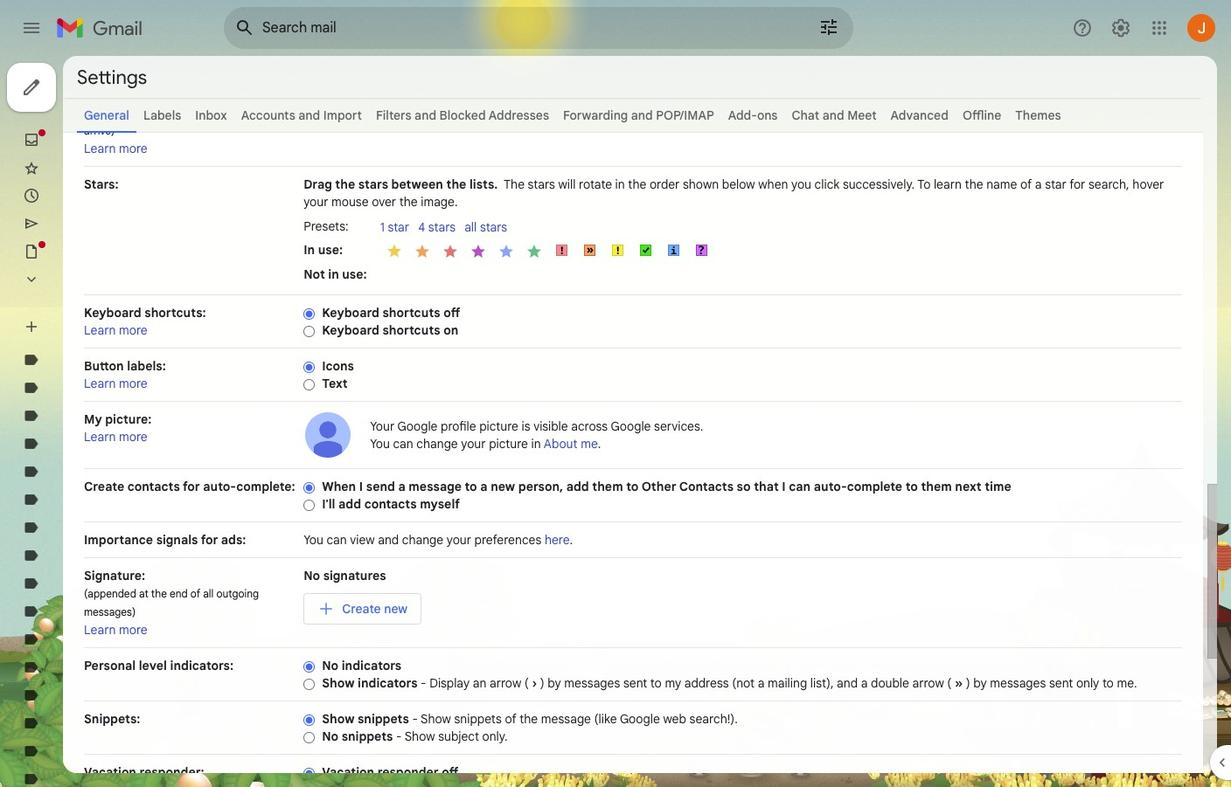 Task type: vqa. For each thing, say whether or not it's contained in the screenshot.
17th row from the top
no



Task type: describe. For each thing, give the bounding box(es) containing it.
google right across
[[611, 419, 651, 435]]

learn more link for (allows
[[84, 141, 148, 157]]

star inside the stars will rotate in the order shown below when you click successively. to learn the name of a star for search, hover your mouse over the image.
[[1045, 177, 1067, 192]]

your inside your google profile picture is visible across google services. you can change your picture in about me .
[[461, 436, 486, 452]]

and right list),
[[837, 676, 858, 692]]

2 ( from the left
[[947, 676, 952, 692]]

chat and meet
[[792, 108, 877, 123]]

all inside signature: (appended at the end of all outgoing messages) learn more
[[203, 588, 214, 601]]

show indicators - display an arrow ( › ) by messages sent to my address (not a mailing list), and a double arrow ( » ) by messages sent only to me.
[[322, 676, 1137, 692]]

hover
[[1133, 177, 1164, 192]]

1 horizontal spatial message
[[541, 712, 591, 728]]

signatures
[[323, 568, 386, 584]]

to left "me." in the bottom of the page
[[1103, 676, 1114, 692]]

1 horizontal spatial on
[[444, 323, 459, 338]]

labels link
[[143, 108, 181, 123]]

drag the stars between the lists.
[[304, 177, 498, 192]]

personal level indicators:
[[84, 659, 234, 674]]

complete
[[847, 479, 903, 495]]

(appended
[[84, 588, 136, 601]]

inbox link
[[195, 108, 227, 123]]

can inside your google profile picture is visible across google services. you can change your picture in about me .
[[393, 436, 413, 452]]

4
[[418, 220, 425, 235]]

1 vertical spatial contacts
[[364, 497, 417, 512]]

1 vertical spatial star
[[388, 220, 409, 235]]

your inside the stars will rotate in the order shown below when you click successively. to learn the name of a star for search, hover your mouse over the image.
[[304, 194, 328, 210]]

outgoing
[[216, 588, 259, 601]]

you inside your google profile picture is visible across google services. you can change your picture in about me .
[[370, 436, 390, 452]]

2 i from the left
[[782, 479, 786, 495]]

signature:
[[84, 568, 145, 584]]

your down the myself
[[447, 533, 471, 548]]

arrive)
[[84, 124, 115, 137]]

all stars link
[[465, 220, 516, 237]]

search!).
[[690, 712, 738, 728]]

forwarding and pop/imap
[[563, 108, 714, 123]]

icons
[[322, 359, 354, 374]]

Icons radio
[[304, 361, 315, 374]]

to
[[918, 177, 931, 192]]

0 horizontal spatial you
[[304, 533, 324, 548]]

of for signature: (appended at the end of all outgoing messages) learn more
[[190, 588, 200, 601]]

a left double
[[861, 676, 868, 692]]

no indicators
[[322, 659, 402, 674]]

no for no indicators
[[322, 659, 339, 674]]

notifications
[[232, 87, 290, 101]]

successively.
[[843, 177, 915, 192]]

learn inside signature: (appended at the end of all outgoing messages) learn more
[[84, 623, 116, 638]]

for for create contacts for auto-complete:
[[183, 479, 200, 495]]

not in use:
[[304, 266, 367, 282]]

import
[[323, 108, 362, 123]]

display
[[162, 87, 195, 101]]

presets:
[[304, 219, 349, 234]]

learn inside the (allows gmail to display popup notifications on your desktop when new email messages arrive) learn more
[[84, 141, 116, 157]]

for inside the stars will rotate in the order shown below when you click successively. to learn the name of a star for search, hover your mouse over the image.
[[1070, 177, 1086, 192]]

a up i'll add contacts myself
[[398, 479, 406, 495]]

support image
[[1072, 17, 1093, 38]]

keyboard shortcuts off
[[322, 305, 460, 321]]

0 horizontal spatial can
[[327, 533, 347, 548]]

accounts and import
[[241, 108, 362, 123]]

show right show indicators option
[[322, 676, 355, 692]]

no signatures
[[304, 568, 386, 584]]

create for create contacts for auto-complete:
[[84, 479, 124, 495]]

my picture: learn more
[[84, 412, 152, 445]]

learn
[[934, 177, 962, 192]]

2 ) from the left
[[966, 676, 971, 692]]

Keyboard shortcuts on radio
[[304, 325, 315, 338]]

level
[[139, 659, 167, 674]]

labels
[[143, 108, 181, 123]]

create new button
[[304, 594, 422, 625]]

signature: (appended at the end of all outgoing messages) learn more
[[84, 568, 259, 638]]

send
[[366, 479, 395, 495]]

to inside the (allows gmail to display popup notifications on your desktop when new email messages arrive) learn more
[[149, 87, 159, 101]]

1 vertical spatial use:
[[342, 266, 367, 282]]

vacation responder off
[[322, 765, 459, 781]]

a right the (not
[[758, 676, 765, 692]]

4 stars link
[[418, 220, 465, 237]]

1 sent from the left
[[623, 676, 647, 692]]

filters and blocked addresses
[[376, 108, 549, 123]]

order
[[650, 177, 680, 192]]

next
[[955, 479, 982, 495]]

shortcuts:
[[145, 305, 206, 321]]

1 auto- from the left
[[203, 479, 236, 495]]

between
[[391, 177, 443, 192]]

1 by from the left
[[548, 676, 561, 692]]

1 vertical spatial change
[[402, 533, 444, 548]]

double
[[871, 676, 909, 692]]

the left order in the top right of the page
[[628, 177, 647, 192]]

1 vertical spatial picture
[[489, 436, 528, 452]]

to right complete at the right bottom of page
[[906, 479, 918, 495]]

vacation responder:
[[84, 765, 204, 781]]

Text radio
[[304, 379, 315, 392]]

create new
[[342, 602, 408, 617]]

google right your
[[398, 419, 438, 435]]

pop/imap
[[656, 108, 714, 123]]

a left person,
[[480, 479, 488, 495]]

stars:
[[84, 177, 119, 192]]

so
[[737, 479, 751, 495]]

email
[[214, 106, 240, 119]]

and for forwarding
[[631, 108, 653, 123]]

stars down lists.
[[480, 220, 507, 235]]

Search mail text field
[[262, 19, 770, 37]]

of inside the stars will rotate in the order shown below when you click successively. to learn the name of a star for search, hover your mouse over the image.
[[1021, 177, 1032, 192]]

shortcuts for off
[[383, 305, 441, 321]]

drag
[[304, 177, 332, 192]]

keyboard for keyboard shortcuts off
[[322, 305, 379, 321]]

advanced link
[[891, 108, 949, 123]]

snippets for show subject only.
[[342, 729, 393, 745]]

learn for button
[[84, 376, 116, 392]]

when for below
[[758, 177, 788, 192]]

more for picture:
[[119, 429, 148, 445]]

snippets up only. at the left bottom of the page
[[454, 712, 502, 728]]

more for shortcuts:
[[119, 323, 148, 338]]

I'll add contacts myself radio
[[304, 499, 315, 512]]

mailing
[[768, 676, 807, 692]]

learn for my
[[84, 429, 116, 445]]

1 star link
[[380, 220, 418, 237]]

for for importance signals for ads:
[[201, 533, 218, 548]]

myself
[[420, 497, 460, 512]]

services.
[[654, 419, 704, 435]]

view
[[350, 533, 375, 548]]

2 sent from the left
[[1049, 676, 1073, 692]]

in use:
[[304, 242, 343, 258]]

Keyboard shortcuts off radio
[[304, 308, 315, 321]]

show snippets - show snippets of the message (like google web search!).
[[322, 712, 738, 728]]

inbox
[[195, 108, 227, 123]]

me.
[[1117, 676, 1137, 692]]

button labels: learn more
[[84, 359, 166, 392]]

that
[[754, 479, 779, 495]]

me
[[581, 436, 598, 452]]

settings
[[77, 65, 147, 89]]

only
[[1076, 676, 1100, 692]]

image.
[[421, 194, 458, 210]]

the down drag the stars between the lists.
[[399, 194, 418, 210]]

rotate
[[579, 177, 612, 192]]

text
[[322, 376, 348, 392]]

here link
[[545, 533, 570, 548]]

0 horizontal spatial add
[[338, 497, 361, 512]]

indicators for show
[[358, 676, 418, 692]]

keyboard for keyboard shortcuts: learn more
[[84, 305, 141, 321]]

importance
[[84, 533, 153, 548]]

no snippets - show subject only.
[[322, 729, 508, 745]]

new inside create new button
[[384, 602, 408, 617]]

mouse
[[332, 194, 369, 210]]

in
[[304, 242, 315, 258]]

- for show snippets of the message (like google web search!).
[[412, 712, 418, 728]]

create for create new
[[342, 602, 381, 617]]

blocked
[[440, 108, 486, 123]]

(not
[[732, 676, 755, 692]]

gmail image
[[56, 10, 151, 45]]

keyboard shortcuts: learn more
[[84, 305, 206, 338]]

time
[[985, 479, 1012, 495]]

1 arrow from the left
[[490, 676, 521, 692]]

over
[[372, 194, 396, 210]]

main menu image
[[21, 17, 42, 38]]

stars up over
[[358, 177, 388, 192]]

to left my
[[651, 676, 662, 692]]

change inside your google profile picture is visible across google services. you can change your picture in about me .
[[417, 436, 458, 452]]

an
[[473, 676, 487, 692]]

1 star 4 stars all stars
[[380, 220, 507, 235]]

. inside your google profile picture is visible across google services. you can change your picture in about me .
[[598, 436, 601, 452]]



Task type: locate. For each thing, give the bounding box(es) containing it.
your
[[370, 419, 395, 435]]

for left search,
[[1070, 177, 1086, 192]]

.
[[598, 436, 601, 452], [570, 533, 573, 548]]

message
[[409, 479, 462, 495], [541, 712, 591, 728]]

new down signatures
[[384, 602, 408, 617]]

0 horizontal spatial in
[[328, 266, 339, 282]]

learn inside keyboard shortcuts: learn more
[[84, 323, 116, 338]]

2 vertical spatial new
[[384, 602, 408, 617]]

1 vertical spatial add
[[338, 497, 361, 512]]

more for labels:
[[119, 376, 148, 392]]

1 ) from the left
[[540, 676, 545, 692]]

1 horizontal spatial all
[[465, 220, 477, 235]]

0 horizontal spatial create
[[84, 479, 124, 495]]

web
[[663, 712, 686, 728]]

indicators
[[342, 659, 402, 674], [358, 676, 418, 692]]

and right chat
[[823, 108, 844, 123]]

0 horizontal spatial by
[[548, 676, 561, 692]]

0 vertical spatial .
[[598, 436, 601, 452]]

1 horizontal spatial )
[[966, 676, 971, 692]]

can down your
[[393, 436, 413, 452]]

offline link
[[963, 108, 1002, 123]]

auto-
[[203, 479, 236, 495], [814, 479, 847, 495]]

can left view
[[327, 533, 347, 548]]

2 arrow from the left
[[913, 676, 944, 692]]

1 vertical spatial of
[[190, 588, 200, 601]]

1 vertical spatial create
[[342, 602, 381, 617]]

and left the pop/imap
[[631, 108, 653, 123]]

(allows
[[84, 87, 117, 101]]

sent
[[623, 676, 647, 692], [1049, 676, 1073, 692]]

2 horizontal spatial new
[[491, 479, 515, 495]]

i'll add contacts myself
[[322, 497, 460, 512]]

1 vertical spatial all
[[203, 588, 214, 601]]

of up only. at the left bottom of the page
[[505, 712, 517, 728]]

2 horizontal spatial can
[[789, 479, 811, 495]]

0 vertical spatial in
[[615, 177, 625, 192]]

- for display an arrow (
[[421, 676, 426, 692]]

3 more from the top
[[119, 376, 148, 392]]

2 more from the top
[[119, 323, 148, 338]]

Show indicators radio
[[304, 678, 315, 692]]

preferences
[[475, 533, 542, 548]]

is
[[522, 419, 530, 435]]

- for show subject only.
[[396, 729, 402, 745]]

1 vertical spatial you
[[304, 533, 324, 548]]

when down display
[[164, 106, 189, 119]]

responder:
[[139, 765, 204, 781]]

learn more link down arrive)
[[84, 141, 148, 157]]

vacation right 'vacation responder off' radio
[[322, 765, 374, 781]]

off for vacation responder off
[[442, 765, 459, 781]]

more down desktop at the left top of page
[[119, 141, 148, 157]]

0 vertical spatial you
[[370, 436, 390, 452]]

and for filters
[[415, 108, 436, 123]]

no for no signatures
[[304, 568, 320, 584]]

i left send
[[359, 479, 363, 495]]

accounts and import link
[[241, 108, 362, 123]]

themes
[[1016, 108, 1061, 123]]

navigation
[[0, 56, 210, 788]]

star right '1'
[[388, 220, 409, 235]]

learn more link for button
[[84, 376, 148, 392]]

of right name
[[1021, 177, 1032, 192]]

learn down messages)
[[84, 623, 116, 638]]

accounts
[[241, 108, 295, 123]]

change down the myself
[[402, 533, 444, 548]]

when for desktop
[[164, 106, 189, 119]]

2 horizontal spatial of
[[1021, 177, 1032, 192]]

and for chat
[[823, 108, 844, 123]]

2 auto- from the left
[[814, 479, 847, 495]]

new left person,
[[491, 479, 515, 495]]

more down messages)
[[119, 623, 148, 638]]

the right at
[[151, 588, 167, 601]]

in inside the stars will rotate in the order shown below when you click successively. to learn the name of a star for search, hover your mouse over the image.
[[615, 177, 625, 192]]

offline
[[963, 108, 1002, 123]]

1 vertical spatial -
[[412, 712, 418, 728]]

more down picture:
[[119, 429, 148, 445]]

learn more link for my
[[84, 429, 148, 445]]

all down lists.
[[465, 220, 477, 235]]

can
[[393, 436, 413, 452], [789, 479, 811, 495], [327, 533, 347, 548]]

2 vertical spatial no
[[322, 729, 339, 745]]

1 vertical spatial in
[[328, 266, 339, 282]]

more up labels:
[[119, 323, 148, 338]]

forwarding and pop/imap link
[[563, 108, 714, 123]]

search mail image
[[229, 12, 261, 44]]

message up the myself
[[409, 479, 462, 495]]

of for show snippets - show snippets of the message (like google web search!).
[[505, 712, 517, 728]]

1 horizontal spatial add
[[566, 479, 589, 495]]

them
[[592, 479, 623, 495], [921, 479, 952, 495]]

1 horizontal spatial sent
[[1049, 676, 1073, 692]]

0 horizontal spatial message
[[409, 479, 462, 495]]

snippets for show snippets of the message (like google web search!).
[[358, 712, 409, 728]]

will
[[558, 177, 576, 192]]

at
[[139, 588, 148, 601]]

1 horizontal spatial messages
[[564, 676, 620, 692]]

by right »
[[974, 676, 987, 692]]

learn more link down button
[[84, 376, 148, 392]]

forwarding
[[563, 108, 628, 123]]

learn inside button labels: learn more
[[84, 376, 116, 392]]

on down keyboard shortcuts off
[[444, 323, 459, 338]]

1 shortcuts from the top
[[383, 305, 441, 321]]

0 horizontal spatial all
[[203, 588, 214, 601]]

0 horizontal spatial sent
[[623, 676, 647, 692]]

of inside signature: (appended at the end of all outgoing messages) learn more
[[190, 588, 200, 601]]

arrow
[[490, 676, 521, 692], [913, 676, 944, 692]]

1 vertical spatial when
[[758, 177, 788, 192]]

snippets up 'vacation responder off'
[[342, 729, 393, 745]]

No snippets radio
[[304, 732, 315, 745]]

1 horizontal spatial i
[[782, 479, 786, 495]]

1 horizontal spatial star
[[1045, 177, 1067, 192]]

button
[[84, 359, 124, 374]]

1 horizontal spatial by
[[974, 676, 987, 692]]

0 vertical spatial message
[[409, 479, 462, 495]]

1 learn more link from the top
[[84, 141, 148, 157]]

1 horizontal spatial (
[[947, 676, 952, 692]]

ons
[[757, 108, 778, 123]]

to left 'other'
[[626, 479, 639, 495]]

when inside the (allows gmail to display popup notifications on your desktop when new email messages arrive) learn more
[[164, 106, 189, 119]]

1 vertical spatial message
[[541, 712, 591, 728]]

0 vertical spatial new
[[192, 106, 212, 119]]

- left display
[[421, 676, 426, 692]]

use: right in
[[318, 242, 343, 258]]

filters
[[376, 108, 412, 123]]

2 vertical spatial -
[[396, 729, 402, 745]]

0 horizontal spatial contacts
[[127, 479, 180, 495]]

off up keyboard shortcuts on
[[444, 305, 460, 321]]

1 vertical spatial off
[[442, 765, 459, 781]]

address
[[685, 676, 729, 692]]

by right ›
[[548, 676, 561, 692]]

0 horizontal spatial (
[[525, 676, 529, 692]]

5 learn from the top
[[84, 623, 116, 638]]

desktop
[[123, 106, 161, 119]]

add-
[[728, 108, 757, 123]]

chat
[[792, 108, 820, 123]]

0 vertical spatial star
[[1045, 177, 1067, 192]]

1 learn from the top
[[84, 141, 116, 157]]

learn more link
[[84, 141, 148, 157], [84, 323, 148, 338], [84, 376, 148, 392], [84, 429, 148, 445], [84, 623, 148, 638]]

auto- up the ads:
[[203, 479, 236, 495]]

1 vertical spatial .
[[570, 533, 573, 548]]

and right view
[[378, 533, 399, 548]]

search,
[[1089, 177, 1130, 192]]

in inside your google profile picture is visible across google services. you can change your picture in about me .
[[531, 436, 541, 452]]

learn more link up button
[[84, 323, 148, 338]]

arrow right 'an'
[[490, 676, 521, 692]]

when left you
[[758, 177, 788, 192]]

picture down is
[[489, 436, 528, 452]]

0 vertical spatial add
[[566, 479, 589, 495]]

shortcuts
[[383, 305, 441, 321], [383, 323, 441, 338]]

create inside create new button
[[342, 602, 381, 617]]

0 horizontal spatial on
[[84, 106, 96, 119]]

0 horizontal spatial new
[[192, 106, 212, 119]]

and for accounts
[[299, 108, 320, 123]]

a inside the stars will rotate in the order shown below when you click successively. to learn the name of a star for search, hover your mouse over the image.
[[1035, 177, 1042, 192]]

1 them from the left
[[592, 479, 623, 495]]

. down across
[[598, 436, 601, 452]]

stars right '4' on the left of the page
[[428, 220, 456, 235]]

1 horizontal spatial vacation
[[322, 765, 374, 781]]

0 horizontal spatial auto-
[[203, 479, 236, 495]]

0 horizontal spatial -
[[396, 729, 402, 745]]

picture image
[[304, 411, 353, 460]]

1 horizontal spatial when
[[758, 177, 788, 192]]

settings image
[[1111, 17, 1132, 38]]

2 horizontal spatial for
[[1070, 177, 1086, 192]]

create down signatures
[[342, 602, 381, 617]]

show up responder
[[405, 729, 435, 745]]

add-ons
[[728, 108, 778, 123]]

only.
[[482, 729, 508, 745]]

0 vertical spatial off
[[444, 305, 460, 321]]

learn more link for keyboard
[[84, 323, 148, 338]]

for
[[1070, 177, 1086, 192], [183, 479, 200, 495], [201, 533, 218, 548]]

0 horizontal spatial arrow
[[490, 676, 521, 692]]

0 vertical spatial use:
[[318, 242, 343, 258]]

the down ›
[[520, 712, 538, 728]]

and right 'filters'
[[415, 108, 436, 123]]

1 vertical spatial indicators
[[358, 676, 418, 692]]

labels:
[[127, 359, 166, 374]]

0 horizontal spatial .
[[570, 533, 573, 548]]

(allows gmail to display popup notifications on your desktop when new email messages arrive) learn more
[[84, 87, 290, 157]]

4 learn from the top
[[84, 429, 116, 445]]

0 vertical spatial change
[[417, 436, 458, 452]]

your down (allows
[[99, 106, 120, 119]]

learn more link down messages)
[[84, 623, 148, 638]]

2 vertical spatial of
[[505, 712, 517, 728]]

end
[[170, 588, 188, 601]]

- up no snippets - show subject only.
[[412, 712, 418, 728]]

off for keyboard shortcuts off
[[444, 305, 460, 321]]

when
[[322, 479, 356, 495]]

the stars will rotate in the order shown below when you click successively. to learn the name of a star for search, hover your mouse over the image.
[[304, 177, 1164, 210]]

( left »
[[947, 676, 952, 692]]

in right rotate at left top
[[615, 177, 625, 192]]

2 vacation from the left
[[322, 765, 374, 781]]

use:
[[318, 242, 343, 258], [342, 266, 367, 282]]

star
[[1045, 177, 1067, 192], [388, 220, 409, 235]]

show right show snippets option on the left of page
[[322, 712, 355, 728]]

more inside my picture: learn more
[[119, 429, 148, 445]]

›
[[532, 676, 537, 692]]

No indicators radio
[[304, 661, 315, 674]]

no right no snippets radio
[[322, 729, 339, 745]]

5 learn more link from the top
[[84, 623, 148, 638]]

vacation for vacation responder:
[[84, 765, 136, 781]]

no right no indicators radio
[[322, 659, 339, 674]]

your inside the (allows gmail to display popup notifications on your desktop when new email messages arrive) learn more
[[99, 106, 120, 119]]

1 horizontal spatial auto-
[[814, 479, 847, 495]]

0 horizontal spatial when
[[164, 106, 189, 119]]

2 by from the left
[[974, 676, 987, 692]]

profile
[[441, 419, 476, 435]]

shortcuts for on
[[383, 323, 441, 338]]

indicators for no
[[342, 659, 402, 674]]

2 horizontal spatial messages
[[990, 676, 1046, 692]]

2 learn from the top
[[84, 323, 116, 338]]

0 vertical spatial create
[[84, 479, 124, 495]]

) right ›
[[540, 676, 545, 692]]

no
[[304, 568, 320, 584], [322, 659, 339, 674], [322, 729, 339, 745]]

for left the ads:
[[201, 533, 218, 548]]

0 vertical spatial when
[[164, 106, 189, 119]]

add right person,
[[566, 479, 589, 495]]

3 learn from the top
[[84, 376, 116, 392]]

0 vertical spatial -
[[421, 676, 426, 692]]

keyboard up icons
[[322, 323, 379, 338]]

2 vertical spatial for
[[201, 533, 218, 548]]

contacts down send
[[364, 497, 417, 512]]

learn more link down picture:
[[84, 429, 148, 445]]

1 ( from the left
[[525, 676, 529, 692]]

0 vertical spatial shortcuts
[[383, 305, 441, 321]]

i
[[359, 479, 363, 495], [782, 479, 786, 495]]

stars left the will on the top of page
[[528, 177, 555, 192]]

learn down my
[[84, 429, 116, 445]]

more inside button labels: learn more
[[119, 376, 148, 392]]

google right (like
[[620, 712, 660, 728]]

Vacation responder off radio
[[304, 768, 315, 781]]

visible
[[534, 419, 568, 435]]

vacation for vacation responder off
[[322, 765, 374, 781]]

2 vertical spatial in
[[531, 436, 541, 452]]

more
[[119, 141, 148, 157], [119, 323, 148, 338], [119, 376, 148, 392], [119, 429, 148, 445], [119, 623, 148, 638]]

stars inside the stars will rotate in the order shown below when you click successively. to learn the name of a star for search, hover your mouse over the image.
[[528, 177, 555, 192]]

1 vertical spatial new
[[491, 479, 515, 495]]

on up arrive)
[[84, 106, 96, 119]]

here
[[545, 533, 570, 548]]

messages inside the (allows gmail to display popup notifications on your desktop when new email messages arrive) learn more
[[242, 106, 290, 119]]

1 horizontal spatial for
[[201, 533, 218, 548]]

use: down in use:
[[342, 266, 367, 282]]

0 horizontal spatial messages
[[242, 106, 290, 119]]

signals
[[156, 533, 198, 548]]

new inside the (allows gmail to display popup notifications on your desktop when new email messages arrive) learn more
[[192, 106, 212, 119]]

filters and blocked addresses link
[[376, 108, 549, 123]]

snippets
[[358, 712, 409, 728], [454, 712, 502, 728], [342, 729, 393, 745]]

chat and meet link
[[792, 108, 877, 123]]

1 vertical spatial can
[[789, 479, 811, 495]]

sent left my
[[623, 676, 647, 692]]

gmail
[[120, 87, 147, 101]]

in down visible
[[531, 436, 541, 452]]

3 learn more link from the top
[[84, 376, 148, 392]]

the up image.
[[446, 177, 466, 192]]

to down profile
[[465, 479, 477, 495]]

1 vacation from the left
[[84, 765, 136, 781]]

1 horizontal spatial you
[[370, 436, 390, 452]]

add down when
[[338, 497, 361, 512]]

picture
[[479, 419, 519, 435], [489, 436, 528, 452]]

4 learn more link from the top
[[84, 429, 148, 445]]

0 horizontal spatial star
[[388, 220, 409, 235]]

indicators down no indicators
[[358, 676, 418, 692]]

1 horizontal spatial in
[[531, 436, 541, 452]]

(like
[[594, 712, 617, 728]]

about me link
[[544, 436, 598, 452]]

my
[[665, 676, 681, 692]]

off down subject
[[442, 765, 459, 781]]

2 learn more link from the top
[[84, 323, 148, 338]]

learn down arrive)
[[84, 141, 116, 157]]

5 more from the top
[[119, 623, 148, 638]]

new
[[192, 106, 212, 119], [491, 479, 515, 495], [384, 602, 408, 617]]

1 vertical spatial for
[[183, 479, 200, 495]]

to
[[149, 87, 159, 101], [465, 479, 477, 495], [626, 479, 639, 495], [906, 479, 918, 495], [651, 676, 662, 692], [1103, 676, 1114, 692]]

keyboard for keyboard shortcuts on
[[322, 323, 379, 338]]

the right learn
[[965, 177, 984, 192]]

Show snippets radio
[[304, 714, 315, 727]]

None search field
[[224, 7, 854, 49]]

a
[[1035, 177, 1042, 192], [398, 479, 406, 495], [480, 479, 488, 495], [758, 676, 765, 692], [861, 676, 868, 692]]

2 horizontal spatial -
[[421, 676, 426, 692]]

your down profile
[[461, 436, 486, 452]]

2 shortcuts from the top
[[383, 323, 441, 338]]

0 horizontal spatial of
[[190, 588, 200, 601]]

learn for keyboard
[[84, 323, 116, 338]]

create
[[84, 479, 124, 495], [342, 602, 381, 617]]

change
[[417, 436, 458, 452], [402, 533, 444, 548]]

1 more from the top
[[119, 141, 148, 157]]

0 vertical spatial contacts
[[127, 479, 180, 495]]

. right preferences
[[570, 533, 573, 548]]

them left next on the bottom right of page
[[921, 479, 952, 495]]

more inside signature: (appended at the end of all outgoing messages) learn more
[[119, 623, 148, 638]]

2 them from the left
[[921, 479, 952, 495]]

»
[[955, 676, 963, 692]]

0 vertical spatial picture
[[479, 419, 519, 435]]

indicators down the create new
[[342, 659, 402, 674]]

0 horizontal spatial )
[[540, 676, 545, 692]]

1 vertical spatial on
[[444, 323, 459, 338]]

0 vertical spatial of
[[1021, 177, 1032, 192]]

1 horizontal spatial arrow
[[913, 676, 944, 692]]

0 vertical spatial on
[[84, 106, 96, 119]]

and
[[299, 108, 320, 123], [415, 108, 436, 123], [631, 108, 653, 123], [823, 108, 844, 123], [378, 533, 399, 548], [837, 676, 858, 692]]

2 horizontal spatial in
[[615, 177, 625, 192]]

contacts up importance signals for ads: at the bottom of page
[[127, 479, 180, 495]]

across
[[571, 419, 608, 435]]

0 horizontal spatial vacation
[[84, 765, 136, 781]]

more inside keyboard shortcuts: learn more
[[119, 323, 148, 338]]

( left ›
[[525, 676, 529, 692]]

1 horizontal spatial of
[[505, 712, 517, 728]]

auto- right 'that'
[[814, 479, 847, 495]]

1 i from the left
[[359, 479, 363, 495]]

shortcuts down keyboard shortcuts off
[[383, 323, 441, 338]]

on inside the (allows gmail to display popup notifications on your desktop when new email messages arrive) learn more
[[84, 106, 96, 119]]

complete:
[[236, 479, 295, 495]]

1 horizontal spatial them
[[921, 479, 952, 495]]

when inside the stars will rotate in the order shown below when you click successively. to learn the name of a star for search, hover your mouse over the image.
[[758, 177, 788, 192]]

create up importance
[[84, 479, 124, 495]]

messages right »
[[990, 676, 1046, 692]]

4 more from the top
[[119, 429, 148, 445]]

in right not
[[328, 266, 339, 282]]

the inside signature: (appended at the end of all outgoing messages) learn more
[[151, 588, 167, 601]]

below
[[722, 177, 755, 192]]

of right "end" at the left
[[190, 588, 200, 601]]

1 horizontal spatial .
[[598, 436, 601, 452]]

all left outgoing
[[203, 588, 214, 601]]

- up 'vacation responder off'
[[396, 729, 402, 745]]

1 horizontal spatial create
[[342, 602, 381, 617]]

show up no snippets - show subject only.
[[421, 712, 451, 728]]

keyboard inside keyboard shortcuts: learn more
[[84, 305, 141, 321]]

the up mouse
[[335, 177, 355, 192]]

When I send a message to a new person, add them to Other Contacts so that I can auto-complete to them next time radio
[[304, 482, 315, 495]]

your google profile picture is visible across google services. you can change your picture in about me .
[[370, 419, 704, 452]]

1 horizontal spatial can
[[393, 436, 413, 452]]

learn inside my picture: learn more
[[84, 429, 116, 445]]

off
[[444, 305, 460, 321], [442, 765, 459, 781]]

0 horizontal spatial i
[[359, 479, 363, 495]]

can right 'that'
[[789, 479, 811, 495]]

advanced search options image
[[812, 10, 847, 45]]

1 horizontal spatial -
[[412, 712, 418, 728]]

message left (like
[[541, 712, 591, 728]]

more inside the (allows gmail to display popup notifications on your desktop when new email messages arrive) learn more
[[119, 141, 148, 157]]

messages down notifications
[[242, 106, 290, 119]]

2 vertical spatial can
[[327, 533, 347, 548]]



